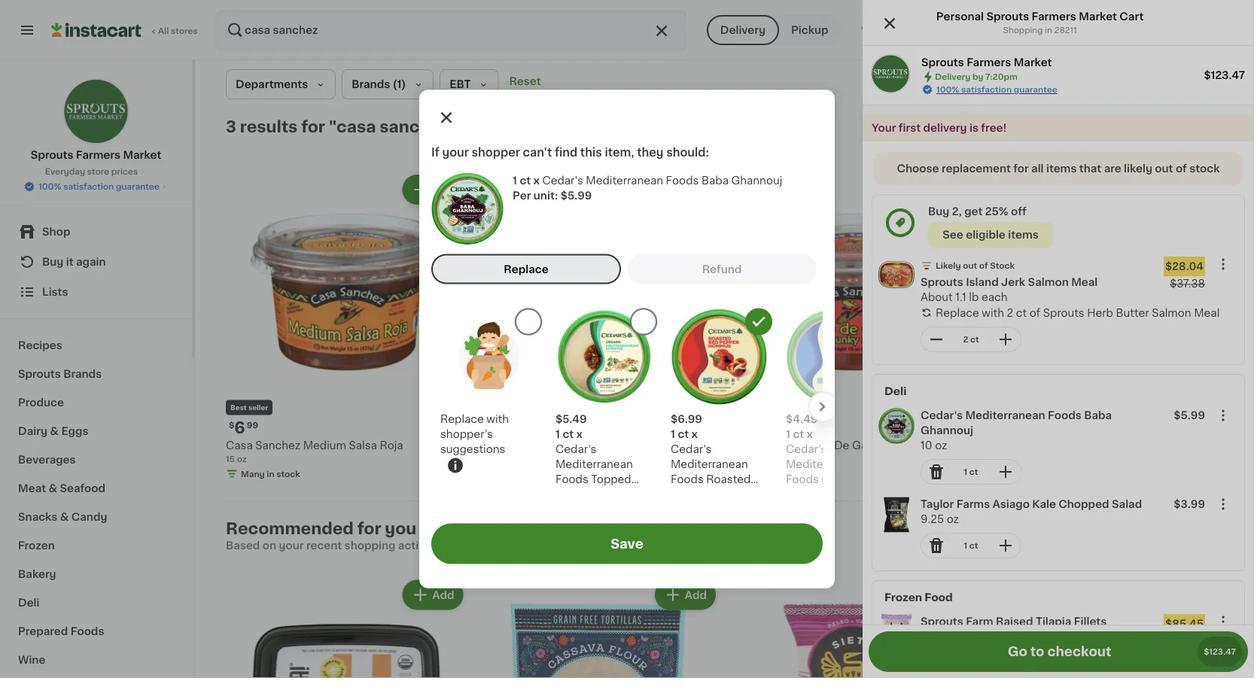 Task type: vqa. For each thing, say whether or not it's contained in the screenshot.
Mediterranean inside the Cedar's Mediterranean Foods Baba Ghannouj 10 oz
yes



Task type: describe. For each thing, give the bounding box(es) containing it.
530 billingsley road button
[[859, 9, 1001, 51]]

$37.38
[[1170, 279, 1205, 289]]

beverages link
[[9, 446, 183, 474]]

shopper's
[[440, 429, 493, 439]]

2,
[[952, 206, 962, 217]]

refund
[[702, 264, 742, 275]]

1 vertical spatial by
[[972, 73, 983, 81]]

remove taylor farms asiago kale chopped salad image
[[927, 537, 945, 555]]

casa for casa sanchez medium salsa roja
[[226, 440, 253, 451]]

1 ct x  cedar's mediterranean foods topped organic mediterranean hommus - slide 2 of 11 group
[[556, 308, 657, 530]]

buy 2, get 25% off
[[928, 206, 1027, 217]]

pico
[[808, 440, 831, 451]]

stores
[[171, 27, 198, 35]]

can't
[[523, 147, 552, 158]]

candy
[[71, 512, 107, 522]]

snacks & candy link
[[9, 503, 183, 531]]

x for $4.49
[[807, 429, 813, 439]]

sprouts island jerk salmon meal button
[[921, 275, 1156, 290]]

2 vertical spatial farmers
[[76, 150, 120, 160]]

for inside the recommended for you based on your recent shopping activity
[[357, 521, 381, 537]]

casa for casa sanchez mild salsa roja
[[478, 440, 505, 451]]

prepared foods
[[18, 626, 104, 637]]

1 ct for 10 oz
[[964, 468, 978, 476]]

1 horizontal spatial $5.99
[[1174, 410, 1205, 421]]

mediterranean up topped
[[556, 459, 633, 470]]

$6.99 element
[[731, 418, 971, 438]]

cedar's for $6.99 1 ct x cedar's mediterranean foods roasted red pepper hommus
[[671, 444, 712, 454]]

snacks & candy
[[18, 512, 107, 522]]

pepper
[[695, 489, 733, 500]]

ct left increment quantity of taylor farms asiago kale chopped salad image
[[969, 542, 978, 550]]

sprouts farmers market image
[[872, 55, 909, 93]]

sprouts up 'everyday'
[[31, 150, 73, 160]]

1 horizontal spatial 100%
[[936, 85, 959, 94]]

100% satisfaction guarantee link
[[936, 84, 1057, 96]]

salsa for mild
[[581, 440, 609, 451]]

1 vertical spatial 2
[[963, 335, 968, 344]]

1 horizontal spatial market
[[1014, 57, 1052, 68]]

ct left "increment quantity of sprouts island jerk salmon meal" icon
[[970, 335, 979, 344]]

eligible
[[966, 230, 1006, 240]]

reset
[[509, 76, 541, 87]]

0 horizontal spatial in
[[267, 470, 274, 478]]

meat & seafood
[[18, 483, 105, 494]]

oz inside casa sanchez pico de gallo chunky salsa 15 oz
[[742, 455, 752, 463]]

recommended for you based on your recent shopping activity
[[226, 521, 439, 551]]

out inside product group
[[963, 262, 977, 270]]

sanchez for mild
[[508, 440, 553, 451]]

0 vertical spatial 2
[[1007, 307, 1013, 318]]

recommended
[[226, 521, 354, 537]]

1 horizontal spatial out
[[1155, 163, 1173, 174]]

cedar's for $4.49 1 ct x cedar's mediterranean foods garlic hommus
[[786, 444, 827, 454]]

1 horizontal spatial deli
[[884, 386, 907, 397]]

0 horizontal spatial sprouts farmers market
[[31, 150, 161, 160]]

cedar's inside cedar's mediterranean foods baba ghannouj 10 oz
[[921, 410, 963, 421]]

delivery inside delivery 'button'
[[720, 25, 766, 35]]

choose replacement for all items that are likely out of stock
[[897, 163, 1220, 174]]

oz inside taylor farms asiago kale chopped salad 9.25 oz
[[947, 514, 959, 525]]

& for dairy
[[50, 426, 59, 437]]

buy for buy 2, get 25% off
[[928, 206, 949, 217]]

cedar's mediterranean foods baba ghannouj image
[[878, 408, 915, 444]]

1 horizontal spatial sprouts farmers market
[[921, 57, 1052, 68]]

foods inside "$5.49 1 ct x cedar's mediterranean foods topped organic mediterranean hommus"
[[556, 474, 588, 485]]

food
[[925, 592, 953, 603]]

2 $123.47 from the top
[[1204, 648, 1236, 656]]

frozen link
[[9, 531, 183, 560]]

based
[[226, 540, 260, 551]]

mediterranean inside cedar's mediterranean foods baba ghannouj 10 oz
[[965, 410, 1045, 421]]

frozen for frozen food
[[884, 592, 922, 603]]

replace with 2 ct of sprouts herb butter salmon meal
[[936, 307, 1220, 318]]

1 horizontal spatial satisfaction
[[961, 85, 1012, 94]]

shop link
[[9, 217, 183, 247]]

replace with shopper's suggestions - slide 1 of 11 group
[[440, 308, 542, 494]]

all stores link
[[51, 9, 199, 51]]

3
[[226, 119, 236, 134]]

$4.49
[[786, 414, 818, 424]]

ghannouj inside 1 ct x cedar's mediterranean foods baba ghannouj per unit: $5.99
[[731, 175, 782, 186]]

product group containing taylor farms asiago kale chopped salad
[[872, 491, 1244, 565]]

go
[[1008, 645, 1027, 658]]

island
[[966, 277, 999, 288]]

they
[[637, 147, 664, 158]]

pickup button
[[779, 15, 840, 45]]

get
[[964, 206, 983, 217]]

oz for casa sanchez medium salsa roja 15 oz
[[237, 455, 247, 463]]

eggs
[[61, 426, 88, 437]]

casa sanchez pico de gallo chunky salsa 15 oz
[[731, 440, 953, 463]]

market inside personal sprouts farmers market cart shopping in 28211
[[1079, 11, 1117, 22]]

sprouts brands
[[18, 369, 102, 379]]

ct down sprouts island jerk salmon meal about 1.1 lb each
[[1016, 307, 1027, 318]]

likely
[[1124, 163, 1152, 174]]

prepared
[[18, 626, 68, 637]]

1 horizontal spatial 7:20pm
[[1112, 24, 1156, 35]]

mediterranean down organic
[[556, 504, 633, 515]]

salsa for medium
[[349, 440, 377, 451]]

mediterranean inside 1 ct x cedar's mediterranean foods baba ghannouj per unit: $5.99
[[586, 175, 663, 186]]

bakery
[[18, 569, 56, 580]]

ct inside $6.99 1 ct x cedar's mediterranean foods roasted red pepper hommus
[[678, 429, 689, 439]]

$3.99
[[1174, 499, 1205, 510]]

off
[[1011, 206, 1027, 217]]

delivery inside delivery by 7:20pm link
[[1044, 24, 1092, 35]]

cedar's for $5.49 1 ct x cedar's mediterranean foods topped organic mediterranean hommus
[[556, 444, 596, 454]]

produce
[[18, 397, 64, 408]]

99 for casa sanchez mild salsa roja
[[499, 421, 511, 429]]

product group containing sprouts farm raised tilapia fillets
[[872, 608, 1244, 678]]

snacks
[[18, 512, 57, 522]]

meal inside sprouts island jerk salmon meal about 1.1 lb each
[[1071, 277, 1098, 288]]

store
[[87, 167, 109, 176]]

25%
[[985, 206, 1008, 217]]

to
[[1030, 645, 1044, 658]]

1 vertical spatial salmon
[[1152, 307, 1191, 318]]

shopping
[[1003, 26, 1043, 34]]

$5.49
[[556, 414, 587, 424]]

x for $5.49
[[576, 429, 583, 439]]

unit:
[[534, 190, 558, 201]]

$ for casa sanchez mild salsa roja
[[481, 421, 487, 429]]

market inside sprouts farmers market link
[[123, 150, 161, 160]]

0 vertical spatial of
[[1176, 163, 1187, 174]]

1 right 'remove taylor farms asiago kale chopped salad' 'icon' at the bottom right
[[964, 542, 967, 550]]

$ 6 99 for casa sanchez mild salsa roja
[[481, 420, 511, 436]]

mediterranean up garlic on the bottom right
[[786, 459, 863, 470]]

farms
[[956, 499, 990, 510]]

roja for casa sanchez mild salsa roja
[[612, 440, 635, 451]]

go to checkout
[[1008, 645, 1111, 658]]

1 horizontal spatial items
[[1046, 163, 1077, 174]]

1 ct for 9.25 oz
[[964, 542, 978, 550]]

on
[[263, 540, 276, 551]]

sprouts down 530 billingsley road
[[921, 57, 964, 68]]

beverages
[[18, 455, 76, 465]]

$28.04
[[1165, 261, 1204, 272]]

0 vertical spatial delivery by 7:20pm
[[1044, 24, 1156, 35]]

0 vertical spatial guarantee
[[1014, 85, 1057, 94]]

find
[[555, 147, 578, 158]]

cedar's mediterranean foods baba ghannouj 10 oz
[[921, 410, 1112, 451]]

sprouts inside sprouts island jerk salmon meal about 1.1 lb each
[[921, 277, 963, 288]]

all stores
[[158, 27, 198, 35]]

choose
[[897, 163, 939, 174]]

salsa inside casa sanchez pico de gallo chunky salsa 15 oz
[[925, 440, 953, 451]]

your first delivery is free!
[[872, 123, 1007, 133]]

frozen for frozen
[[18, 540, 55, 551]]

this
[[580, 147, 602, 158]]

buy it again link
[[9, 247, 183, 277]]

1 $123.47 from the top
[[1204, 70, 1245, 81]]

all
[[1031, 163, 1044, 174]]

in inside personal sprouts farmers market cart shopping in 28211
[[1045, 26, 1052, 34]]

sanchez for pico
[[760, 440, 806, 451]]

0 horizontal spatial stock
[[276, 470, 300, 478]]

530 billingsley road
[[883, 24, 1001, 35]]

6 for casa sanchez mild salsa roja
[[487, 420, 498, 436]]

that
[[1079, 163, 1101, 174]]

ct inside 1 ct x cedar's mediterranean foods baba ghannouj per unit: $5.99
[[520, 175, 531, 186]]

1 vertical spatial farmers
[[967, 57, 1011, 68]]

guarantee inside button
[[116, 183, 159, 191]]

taylor farms asiago kale chopped salad button
[[921, 497, 1156, 512]]

instacart logo image
[[51, 21, 142, 39]]

0 horizontal spatial 7:20pm
[[985, 73, 1018, 81]]

bakery link
[[9, 560, 183, 589]]

$6.99 1 ct x cedar's mediterranean foods roasted red pepper hommus
[[671, 414, 751, 515]]

remove cedar's mediterranean foods baba ghannouj image
[[927, 463, 945, 481]]

$5.49 1 ct x cedar's mediterranean foods topped organic mediterranean hommus
[[556, 414, 633, 530]]

service type group
[[707, 15, 840, 45]]

increment quantity of taylor farms asiago kale chopped salad image
[[997, 537, 1015, 555]]

sanchez"
[[380, 119, 457, 134]]

1 inside $4.49 1 ct x cedar's mediterranean foods garlic hommus
[[786, 429, 790, 439]]

sprouts down recipes
[[18, 369, 61, 379]]

2 ct
[[963, 335, 979, 344]]

15 for casa sanchez medium salsa roja
[[226, 455, 235, 463]]

buy for buy it again
[[42, 257, 64, 267]]

dairy & eggs link
[[9, 417, 183, 446]]

$28.04 $37.38
[[1165, 261, 1205, 289]]

is
[[970, 123, 979, 133]]

1 ct x cedar's mediterranean foods baba ghannouj per unit: $5.99
[[513, 175, 782, 201]]

personal
[[936, 11, 984, 22]]

sprouts farm raised tilapia fillets
[[921, 616, 1107, 627]]

option group inside save dialog
[[431, 254, 823, 284]]

$ 6 99 for casa sanchez medium salsa roja
[[229, 420, 258, 436]]

replace for replace with shopper's suggestions
[[440, 414, 484, 424]]

recipes
[[18, 340, 62, 351]]



Task type: locate. For each thing, give the bounding box(es) containing it.
0 horizontal spatial replace
[[440, 414, 484, 424]]

salsa inside casa sanchez mild salsa roja 15 oz
[[581, 440, 609, 451]]

&
[[50, 426, 59, 437], [49, 483, 57, 494], [60, 512, 69, 522]]

3 15 from the left
[[731, 455, 740, 463]]

1 vertical spatial of
[[979, 262, 988, 270]]

2 roja from the left
[[612, 440, 635, 451]]

2 salsa from the left
[[581, 440, 609, 451]]

of down sprouts island jerk salmon meal button
[[1029, 307, 1040, 318]]

delivery button
[[707, 15, 779, 45]]

if
[[431, 147, 440, 158]]

0 horizontal spatial out
[[963, 262, 977, 270]]

sanchez inside casa sanchez mild salsa roja 15 oz
[[508, 440, 553, 451]]

option group
[[431, 254, 823, 284]]

cedar's down $4.49
[[786, 444, 827, 454]]

1 vertical spatial hommus
[[671, 504, 719, 515]]

farmers inside personal sprouts farmers market cart shopping in 28211
[[1032, 11, 1076, 22]]

0 vertical spatial ghannouj
[[731, 175, 782, 186]]

with inside product group
[[982, 307, 1004, 318]]

lb
[[969, 292, 979, 303]]

items down off
[[1008, 230, 1039, 240]]

3 sanchez from the left
[[760, 440, 806, 451]]

topped
[[591, 474, 631, 485]]

x up mild
[[576, 429, 583, 439]]

4 product group from the top
[[872, 608, 1244, 678]]

salsa right mild
[[581, 440, 609, 451]]

99 right shopper's
[[499, 421, 511, 429]]

hommus inside "$5.49 1 ct x cedar's mediterranean foods topped organic mediterranean hommus"
[[556, 519, 604, 530]]

1 horizontal spatial by
[[1095, 24, 1110, 35]]

satisfaction inside button
[[63, 183, 114, 191]]

deli up cedar's mediterranean foods baba ghannouj icon at the right
[[884, 386, 907, 397]]

1 vertical spatial delivery by 7:20pm
[[935, 73, 1018, 81]]

ct inside "$5.49 1 ct x cedar's mediterranean foods topped organic mediterranean hommus"
[[563, 429, 574, 439]]

0 horizontal spatial items
[[1008, 230, 1039, 240]]

1 horizontal spatial for
[[357, 521, 381, 537]]

buy inside coupon-wrapper element
[[928, 206, 949, 217]]

1 horizontal spatial roja
[[612, 440, 635, 451]]

everyday store prices link
[[45, 166, 147, 178]]

& for snacks
[[60, 512, 69, 522]]

1 right remove cedar's mediterranean foods baba ghannouj image
[[964, 468, 967, 476]]

15 down suggestions
[[478, 455, 487, 463]]

likely
[[936, 262, 961, 270]]

0 horizontal spatial 100% satisfaction guarantee
[[38, 183, 159, 191]]

with inside 'replace with shopper's suggestions'
[[487, 414, 509, 424]]

0 horizontal spatial delivery
[[720, 25, 766, 35]]

0 vertical spatial by
[[1095, 24, 1110, 35]]

meal up replace with 2 ct of sprouts herb butter salmon meal
[[1071, 277, 1098, 288]]

100% satisfaction guarantee up free!
[[936, 85, 1057, 94]]

roja right medium
[[380, 440, 403, 451]]

see
[[943, 230, 963, 240]]

sprouts farm raised tilapia fillets image
[[878, 614, 915, 650]]

hommus down garlic on the bottom right
[[786, 489, 834, 500]]

2 horizontal spatial 15
[[731, 455, 740, 463]]

hommus inside $4.49 1 ct x cedar's mediterranean foods garlic hommus
[[786, 489, 834, 500]]

sanchez down $4.49
[[760, 440, 806, 451]]

2 $ from the left
[[481, 421, 487, 429]]

$ 6 99 down best
[[229, 420, 258, 436]]

deli down bakery
[[18, 598, 40, 608]]

2 horizontal spatial of
[[1176, 163, 1187, 174]]

15 down best
[[226, 455, 235, 463]]

product group containing $28.04
[[872, 251, 1244, 358]]

$ up suggestions
[[481, 421, 487, 429]]

6
[[234, 420, 245, 436], [487, 420, 498, 436]]

x up pico at the right bottom of page
[[807, 429, 813, 439]]

items right all
[[1046, 163, 1077, 174]]

2 horizontal spatial farmers
[[1032, 11, 1076, 22]]

product group
[[872, 251, 1244, 358], [872, 402, 1244, 491], [872, 491, 1244, 565], [872, 608, 1244, 678]]

sanchez inside casa sanchez medium salsa roja 15 oz
[[255, 440, 300, 451]]

0 vertical spatial buy
[[928, 206, 949, 217]]

increment quantity of cedar's mediterranean foods baba ghannouj image
[[997, 463, 1015, 481]]

with
[[982, 307, 1004, 318], [487, 414, 509, 424]]

delivery right shopping
[[1044, 24, 1092, 35]]

Replace with shopper's suggestions checkbox
[[515, 308, 542, 336]]

sprouts farmers market up everyday store prices link
[[31, 150, 161, 160]]

save dialog
[[419, 90, 892, 588]]

foods
[[666, 175, 699, 186], [1048, 410, 1082, 421], [556, 474, 588, 485], [671, 474, 704, 485], [786, 474, 819, 485], [71, 626, 104, 637]]

meal down $37.38
[[1194, 307, 1220, 318]]

salmon down $37.38
[[1152, 307, 1191, 318]]

3 salsa from the left
[[925, 440, 953, 451]]

sprouts farmers market link
[[31, 78, 161, 163]]

items inside "button"
[[1008, 230, 1039, 240]]

1 horizontal spatial ghannouj
[[921, 425, 973, 436]]

for for all
[[1013, 163, 1029, 174]]

1 horizontal spatial baba
[[1084, 410, 1112, 421]]

casa inside casa sanchez mild salsa roja 15 oz
[[478, 440, 505, 451]]

replace inside coupon-wrapper element
[[936, 307, 979, 318]]

sprouts island jerk salmon meal image
[[878, 257, 915, 293]]

salmon right jerk at the right top of page
[[1028, 277, 1069, 288]]

roja
[[380, 440, 403, 451], [612, 440, 635, 451]]

hommus
[[786, 489, 834, 500], [671, 504, 719, 515], [556, 519, 604, 530]]

1 vertical spatial your
[[279, 540, 304, 551]]

15 inside casa sanchez medium salsa roja 15 oz
[[226, 455, 235, 463]]

market down shopping
[[1014, 57, 1052, 68]]

deli
[[884, 386, 907, 397], [18, 598, 40, 608]]

1 horizontal spatial salmon
[[1152, 307, 1191, 318]]

& right meat at the left
[[49, 483, 57, 494]]

1 vertical spatial $5.99
[[1174, 410, 1205, 421]]

1 horizontal spatial $
[[481, 421, 487, 429]]

stock right likely
[[1190, 163, 1220, 174]]

free!
[[981, 123, 1007, 133]]

casa inside casa sanchez medium salsa roja 15 oz
[[226, 440, 253, 451]]

cedar's up 10
[[921, 410, 963, 421]]

stock down casa sanchez medium salsa roja 15 oz
[[276, 470, 300, 478]]

2 vertical spatial hommus
[[556, 519, 604, 530]]

10
[[921, 440, 932, 451]]

& left eggs
[[50, 426, 59, 437]]

satisfaction down everyday store prices
[[63, 183, 114, 191]]

1 ct up farms
[[964, 468, 978, 476]]

foods inside $6.99 1 ct x cedar's mediterranean foods roasted red pepper hommus
[[671, 474, 704, 485]]

2 vertical spatial market
[[123, 150, 161, 160]]

99
[[247, 421, 258, 429], [499, 421, 511, 429]]

replacement
[[942, 163, 1011, 174]]

6 down best
[[234, 420, 245, 436]]

per
[[513, 190, 531, 201]]

hommus inside $6.99 1 ct x cedar's mediterranean foods roasted red pepper hommus
[[671, 504, 719, 515]]

likely out of stock
[[936, 262, 1015, 270]]

lists link
[[9, 277, 183, 307]]

0 vertical spatial sprouts farmers market
[[921, 57, 1052, 68]]

0 horizontal spatial farmers
[[76, 150, 120, 160]]

1 horizontal spatial with
[[982, 307, 1004, 318]]

sprouts left herb
[[1043, 307, 1084, 318]]

jerk
[[1001, 277, 1025, 288]]

1 vertical spatial satisfaction
[[63, 183, 114, 191]]

1 horizontal spatial $ 6 99
[[481, 420, 511, 436]]

0 horizontal spatial for
[[301, 119, 325, 134]]

$6.99
[[671, 414, 702, 424]]

15 inside casa sanchez mild salsa roja 15 oz
[[478, 455, 487, 463]]

x for $6.99
[[691, 429, 698, 439]]

market up 'prices'
[[123, 150, 161, 160]]

meat & seafood link
[[9, 474, 183, 503]]

casa down shopper's
[[478, 440, 505, 451]]

sanchez for medium
[[255, 440, 300, 451]]

0 horizontal spatial hommus
[[556, 519, 604, 530]]

frozen up bakery
[[18, 540, 55, 551]]

0 vertical spatial with
[[982, 307, 1004, 318]]

sprouts brands link
[[9, 360, 183, 388]]

cedar's inside "$5.49 1 ct x cedar's mediterranean foods topped organic mediterranean hommus"
[[556, 444, 596, 454]]

again
[[76, 257, 106, 267]]

2 vertical spatial of
[[1029, 307, 1040, 318]]

0 vertical spatial $5.99
[[561, 190, 592, 201]]

decrement quantity of sprouts island jerk salmon meal image
[[927, 330, 945, 349]]

for for "casa
[[301, 119, 325, 134]]

roja inside casa sanchez mild salsa roja 15 oz
[[612, 440, 635, 451]]

2 vertical spatial for
[[357, 521, 381, 537]]

suggestions
[[440, 444, 505, 454]]

foods inside cedar's mediterranean foods baba ghannouj 10 oz
[[1048, 410, 1082, 421]]

2 product group from the top
[[872, 402, 1244, 491]]

2 $ 6 99 from the left
[[481, 420, 511, 436]]

oz for cedar's mediterranean foods baba ghannouj 10 oz
[[935, 440, 947, 451]]

farmers up store
[[76, 150, 120, 160]]

0 vertical spatial items
[[1046, 163, 1077, 174]]

1 down $4.49
[[786, 429, 790, 439]]

out right likely
[[1155, 163, 1173, 174]]

buy left it
[[42, 257, 64, 267]]

x inside "$5.49 1 ct x cedar's mediterranean foods topped organic mediterranean hommus"
[[576, 429, 583, 439]]

replace inside button
[[504, 264, 548, 275]]

$ down best
[[229, 421, 234, 429]]

casa up roasted
[[731, 440, 758, 451]]

2 vertical spatial &
[[60, 512, 69, 522]]

100% inside button
[[38, 183, 61, 191]]

1 down $6.99
[[671, 429, 675, 439]]

roja inside casa sanchez medium salsa roja 15 oz
[[380, 440, 403, 451]]

sprouts inside personal sprouts farmers market cart shopping in 28211
[[986, 11, 1029, 22]]

delivery by 7:20pm
[[1044, 24, 1156, 35], [935, 73, 1018, 81]]

1 vertical spatial ghannouj
[[921, 425, 973, 436]]

1 inside "$5.49 1 ct x cedar's mediterranean foods topped organic mediterranean hommus"
[[556, 429, 560, 439]]

1 $ 6 99 from the left
[[229, 420, 258, 436]]

2 horizontal spatial replace
[[936, 307, 979, 318]]

add
[[432, 184, 454, 195], [685, 184, 707, 195], [937, 184, 959, 195], [432, 590, 454, 600], [685, 590, 707, 600], [937, 590, 959, 600]]

salsa right medium
[[349, 440, 377, 451]]

butter
[[1116, 307, 1149, 318]]

0 vertical spatial 100%
[[936, 85, 959, 94]]

lists
[[42, 287, 68, 297]]

roja for casa sanchez medium salsa roja
[[380, 440, 403, 451]]

cedar's inside $6.99 1 ct x cedar's mediterranean foods roasted red pepper hommus
[[671, 444, 712, 454]]

cedar's inside $4.49 1 ct x cedar's mediterranean foods garlic hommus
[[786, 444, 827, 454]]

None search field
[[215, 9, 687, 51]]

2 sanchez from the left
[[508, 440, 553, 451]]

6 for casa sanchez medium salsa roja
[[234, 420, 245, 436]]

15 for casa sanchez mild salsa roja
[[478, 455, 487, 463]]

ct left increment quantity of cedar's mediterranean foods baba ghannouj image at the right bottom of page
[[969, 468, 978, 476]]

$ for casa sanchez medium salsa roja
[[229, 421, 234, 429]]

ct down $4.49
[[793, 429, 804, 439]]

1 $ from the left
[[229, 421, 234, 429]]

1 horizontal spatial your
[[442, 147, 469, 158]]

1 sanchez from the left
[[255, 440, 300, 451]]

0 horizontal spatial $5.99
[[561, 190, 592, 201]]

99 for casa sanchez medium salsa roja
[[247, 421, 258, 429]]

1 inside 1 ct x cedar's mediterranean foods baba ghannouj per unit: $5.99
[[513, 175, 517, 186]]

3 results for "casa sanchez"
[[226, 119, 457, 134]]

coupon-wrapper element
[[872, 195, 1244, 358]]

0 vertical spatial salmon
[[1028, 277, 1069, 288]]

red
[[671, 489, 692, 500]]

0 vertical spatial 1 ct
[[964, 468, 978, 476]]

15 up roasted
[[731, 455, 740, 463]]

2 15 from the left
[[478, 455, 487, 463]]

1 horizontal spatial sanchez
[[508, 440, 553, 451]]

replace up replace with shopper's suggestions 'option' at top left
[[504, 264, 548, 275]]

shopping
[[344, 540, 396, 551]]

oz for casa sanchez mild salsa roja 15 oz
[[489, 455, 499, 463]]

1 vertical spatial baba
[[1084, 410, 1112, 421]]

2 horizontal spatial salsa
[[925, 440, 953, 451]]

1 horizontal spatial of
[[1029, 307, 1040, 318]]

x inside 1 ct x cedar's mediterranean foods baba ghannouj per unit: $5.99
[[533, 175, 540, 186]]

15 inside casa sanchez pico de gallo chunky salsa 15 oz
[[731, 455, 740, 463]]

about
[[921, 292, 953, 303]]

road
[[971, 24, 1001, 35]]

1 vertical spatial meal
[[1194, 307, 1220, 318]]

15
[[226, 455, 235, 463], [478, 455, 487, 463], [731, 455, 740, 463]]

oz inside casa sanchez mild salsa roja 15 oz
[[489, 455, 499, 463]]

1 vertical spatial sprouts farmers market
[[31, 150, 161, 160]]

1 vertical spatial stock
[[276, 470, 300, 478]]

1 vertical spatial frozen
[[884, 592, 922, 603]]

sprouts farmers market logo image
[[63, 78, 129, 145]]

mediterranean inside $6.99 1 ct x cedar's mediterranean foods roasted red pepper hommus
[[671, 459, 748, 470]]

1 horizontal spatial buy
[[928, 206, 949, 217]]

save button
[[431, 524, 823, 564]]

taylor farms asiago kale chopped salad image
[[878, 497, 915, 533]]

hommus for cedar's mediterranean foods topped organic mediterranean hommus
[[556, 519, 604, 530]]

2 horizontal spatial for
[[1013, 163, 1029, 174]]

ct
[[520, 175, 531, 186], [1016, 307, 1027, 318], [970, 335, 979, 344], [563, 429, 574, 439], [678, 429, 689, 439], [793, 429, 804, 439], [969, 468, 978, 476], [969, 542, 978, 550]]

1 casa from the left
[[226, 440, 253, 451]]

3 product group from the top
[[872, 491, 1244, 565]]

0 horizontal spatial roja
[[380, 440, 403, 451]]

100% down 'everyday'
[[38, 183, 61, 191]]

hommus down red
[[671, 504, 719, 515]]

baba inside cedar's mediterranean foods baba ghannouj 10 oz
[[1084, 410, 1112, 421]]

farmers up 100% satisfaction guarantee link at right top
[[967, 57, 1011, 68]]

0 vertical spatial stock
[[1190, 163, 1220, 174]]

product group
[[226, 172, 466, 483], [478, 172, 719, 483], [731, 172, 971, 465], [226, 577, 466, 678], [478, 577, 719, 678], [731, 577, 971, 678]]

3 casa from the left
[[731, 440, 758, 451]]

0 horizontal spatial deli
[[18, 598, 40, 608]]

your right if
[[442, 147, 469, 158]]

replace inside 'replace with shopper's suggestions'
[[440, 414, 484, 424]]

hommus down organic
[[556, 519, 604, 530]]

cedar's down $6.99
[[671, 444, 712, 454]]

satisfaction up free!
[[961, 85, 1012, 94]]

increment quantity of sprouts island jerk salmon meal image
[[997, 330, 1015, 349]]

sprouts inside button
[[921, 616, 963, 627]]

many in stock
[[241, 470, 300, 478]]

$4.49 1 ct x cedar's mediterranean foods garlic hommus
[[786, 414, 863, 500]]

1 99 from the left
[[247, 421, 258, 429]]

0 vertical spatial in
[[1045, 26, 1052, 34]]

2 99 from the left
[[499, 421, 511, 429]]

baba inside 1 ct x cedar's mediterranean foods baba ghannouj per unit: $5.99
[[701, 175, 729, 186]]

replace with shopper's suggestions
[[440, 414, 509, 454]]

2 horizontal spatial casa
[[731, 440, 758, 451]]

guarantee down 'prices'
[[116, 183, 159, 191]]

100%
[[936, 85, 959, 94], [38, 183, 61, 191]]

1 horizontal spatial 6
[[487, 420, 498, 436]]

items
[[1046, 163, 1077, 174], [1008, 230, 1039, 240]]

1 vertical spatial 7:20pm
[[985, 73, 1018, 81]]

oz up roasted
[[742, 455, 752, 463]]

1 horizontal spatial farmers
[[967, 57, 1011, 68]]

x inside $6.99 1 ct x cedar's mediterranean foods roasted red pepper hommus
[[691, 429, 698, 439]]

reset button
[[505, 69, 545, 93]]

1 horizontal spatial replace
[[504, 264, 548, 275]]

1 horizontal spatial delivery
[[935, 73, 970, 81]]

1 6 from the left
[[234, 420, 245, 436]]

everyday
[[45, 167, 85, 176]]

delivery left "pickup" button
[[720, 25, 766, 35]]

& left candy
[[60, 512, 69, 522]]

2 casa from the left
[[478, 440, 505, 451]]

meal
[[1071, 277, 1098, 288], [1194, 307, 1220, 318]]

salsa up remove cedar's mediterranean foods baba ghannouj image
[[925, 440, 953, 451]]

your inside save dialog
[[442, 147, 469, 158]]

1 horizontal spatial hommus
[[671, 504, 719, 515]]

$5.99 inside 1 ct x cedar's mediterranean foods baba ghannouj per unit: $5.99
[[561, 190, 592, 201]]

1 horizontal spatial guarantee
[[1014, 85, 1057, 94]]

wine
[[18, 655, 45, 665]]

hommus for cedar's mediterranean foods roasted red pepper hommus
[[671, 504, 719, 515]]

& inside 'link'
[[49, 483, 57, 494]]

roja up topped
[[612, 440, 635, 451]]

1 inside $6.99 1 ct x cedar's mediterranean foods roasted red pepper hommus
[[671, 429, 675, 439]]

buy left 2,
[[928, 206, 949, 217]]

1 horizontal spatial frozen
[[884, 592, 922, 603]]

salmon
[[1028, 277, 1069, 288], [1152, 307, 1191, 318]]

x down $6.99
[[691, 429, 698, 439]]

1 product group from the top
[[872, 251, 1244, 358]]

ct down $6.99
[[678, 429, 689, 439]]

100% satisfaction guarantee button
[[23, 178, 169, 193]]

0 horizontal spatial delivery by 7:20pm
[[935, 73, 1018, 81]]

Cedar's Mediterranean Foods Topped Organic Mediterranean Hommus checkbox
[[630, 308, 657, 336]]

sanchez up many in stock
[[255, 440, 300, 451]]

casa inside casa sanchez pico de gallo chunky salsa 15 oz
[[731, 440, 758, 451]]

x inside $4.49 1 ct x cedar's mediterranean foods garlic hommus
[[807, 429, 813, 439]]

6 up suggestions
[[487, 420, 498, 436]]

sanchez left mild
[[508, 440, 553, 451]]

in right many
[[267, 470, 274, 478]]

0 horizontal spatial ghannouj
[[731, 175, 782, 186]]

first
[[899, 123, 921, 133]]

ghannouj inside cedar's mediterranean foods baba ghannouj 10 oz
[[921, 425, 973, 436]]

1 vertical spatial 1 ct
[[964, 542, 978, 550]]

gallo
[[852, 440, 879, 451]]

replace for replace
[[504, 264, 548, 275]]

for up shopping
[[357, 521, 381, 537]]

by up 100% satisfaction guarantee link at right top
[[972, 73, 983, 81]]

replace for replace with 2 ct of sprouts herb butter salmon meal
[[936, 307, 979, 318]]

salsa inside casa sanchez medium salsa roja 15 oz
[[349, 440, 377, 451]]

sprouts up shopping
[[986, 11, 1029, 22]]

your
[[872, 123, 896, 133]]

casa
[[226, 440, 253, 451], [478, 440, 505, 451], [731, 440, 758, 451]]

results
[[240, 119, 298, 134]]

0 vertical spatial for
[[301, 119, 325, 134]]

sanchez inside casa sanchez pico de gallo chunky salsa 15 oz
[[760, 440, 806, 451]]

0 horizontal spatial baba
[[701, 175, 729, 186]]

deli inside deli link
[[18, 598, 40, 608]]

99 down best seller
[[247, 421, 258, 429]]

salmon inside sprouts island jerk salmon meal about 1.1 lb each
[[1028, 277, 1069, 288]]

guarantee down shopping
[[1014, 85, 1057, 94]]

mediterranean up increment quantity of cedar's mediterranean foods baba ghannouj image at the right bottom of page
[[965, 410, 1045, 421]]

1 horizontal spatial 100% satisfaction guarantee
[[936, 85, 1057, 94]]

0 vertical spatial out
[[1155, 163, 1173, 174]]

oz right 10
[[935, 440, 947, 451]]

1 15 from the left
[[226, 455, 235, 463]]

0 horizontal spatial 6
[[234, 420, 245, 436]]

oz inside cedar's mediterranean foods baba ghannouj 10 oz
[[935, 440, 947, 451]]

farm
[[966, 616, 993, 627]]

& for meat
[[49, 483, 57, 494]]

100% satisfaction guarantee inside button
[[38, 183, 159, 191]]

foods inside 1 ct x cedar's mediterranean foods baba ghannouj per unit: $5.99
[[666, 175, 699, 186]]

your inside the recommended for you based on your recent shopping activity
[[279, 540, 304, 551]]

chunky
[[882, 440, 923, 451]]

cedar's inside 1 ct x cedar's mediterranean foods baba ghannouj per unit: $5.99
[[542, 175, 583, 186]]

out up island
[[963, 262, 977, 270]]

with for shopper's
[[487, 414, 509, 424]]

next items image
[[813, 392, 832, 422]]

2 down 'each'
[[1007, 307, 1013, 318]]

2 horizontal spatial market
[[1079, 11, 1117, 22]]

out
[[1155, 163, 1173, 174], [963, 262, 977, 270]]

delivery by 7:20pm down cart
[[1044, 24, 1156, 35]]

100% satisfaction guarantee down store
[[38, 183, 159, 191]]

your down recommended
[[279, 540, 304, 551]]

0 horizontal spatial of
[[979, 262, 988, 270]]

0 horizontal spatial market
[[123, 150, 161, 160]]

with up shopper's
[[487, 414, 509, 424]]

ct inside $4.49 1 ct x cedar's mediterranean foods garlic hommus
[[793, 429, 804, 439]]

1 vertical spatial in
[[267, 470, 274, 478]]

1 1 ct from the top
[[964, 468, 978, 476]]

it
[[66, 257, 73, 267]]

by right 28211
[[1095, 24, 1110, 35]]

replace down 1.1
[[936, 307, 979, 318]]

mild
[[556, 440, 578, 451]]

1 salsa from the left
[[349, 440, 377, 451]]

meat
[[18, 483, 46, 494]]

kale
[[1032, 499, 1056, 510]]

see eligible items button
[[928, 222, 1053, 248]]

with for 2
[[982, 307, 1004, 318]]

oz
[[935, 440, 947, 451], [237, 455, 247, 463], [489, 455, 499, 463], [742, 455, 752, 463], [947, 514, 959, 525]]

roasted
[[706, 474, 751, 485]]

delivery up 100% satisfaction guarantee link at right top
[[935, 73, 970, 81]]

foods inside $4.49 1 ct x cedar's mediterranean foods garlic hommus
[[786, 474, 819, 485]]

with down 'each'
[[982, 307, 1004, 318]]

7:20pm up 100% satisfaction guarantee link at right top
[[985, 73, 1018, 81]]

0 vertical spatial satisfaction
[[961, 85, 1012, 94]]

oz up many
[[237, 455, 247, 463]]

produce link
[[9, 388, 183, 417]]

of right likely
[[1176, 163, 1187, 174]]

option group containing replace
[[431, 254, 823, 284]]

buy inside "link"
[[42, 257, 64, 267]]

your
[[442, 147, 469, 158], [279, 540, 304, 551]]

"casa
[[329, 119, 376, 134]]

product group containing cedar's mediterranean foods baba ghannouj
[[872, 402, 1244, 491]]

buy it again
[[42, 257, 106, 267]]

should:
[[666, 147, 709, 158]]

casa up many
[[226, 440, 253, 451]]

oz inside casa sanchez medium salsa roja 15 oz
[[237, 455, 247, 463]]

ct up per
[[520, 175, 531, 186]]

2 1 ct from the top
[[964, 542, 978, 550]]

0 horizontal spatial $ 6 99
[[229, 420, 258, 436]]

sprouts up about
[[921, 277, 963, 288]]

sanchez
[[255, 440, 300, 451], [508, 440, 553, 451], [760, 440, 806, 451]]

0 horizontal spatial sanchez
[[255, 440, 300, 451]]

1 vertical spatial deli
[[18, 598, 40, 608]]

cedar's
[[542, 175, 583, 186], [921, 410, 963, 421], [556, 444, 596, 454], [671, 444, 712, 454], [786, 444, 827, 454]]

replace button
[[431, 254, 621, 284]]

pickup
[[791, 25, 828, 35]]

0 vertical spatial baba
[[701, 175, 729, 186]]

delivery
[[1044, 24, 1092, 35], [720, 25, 766, 35], [935, 73, 970, 81]]

$ 6 99 up suggestions
[[481, 420, 511, 436]]

0 horizontal spatial meal
[[1071, 277, 1098, 288]]

1 vertical spatial &
[[49, 483, 57, 494]]

2 6 from the left
[[487, 420, 498, 436]]

100% up the delivery
[[936, 85, 959, 94]]

1 vertical spatial buy
[[42, 257, 64, 267]]

1 horizontal spatial 15
[[478, 455, 487, 463]]

1 roja from the left
[[380, 440, 403, 451]]

2 vertical spatial replace
[[440, 414, 484, 424]]

sprouts farm raised tilapia fillets button
[[921, 614, 1156, 629]]



